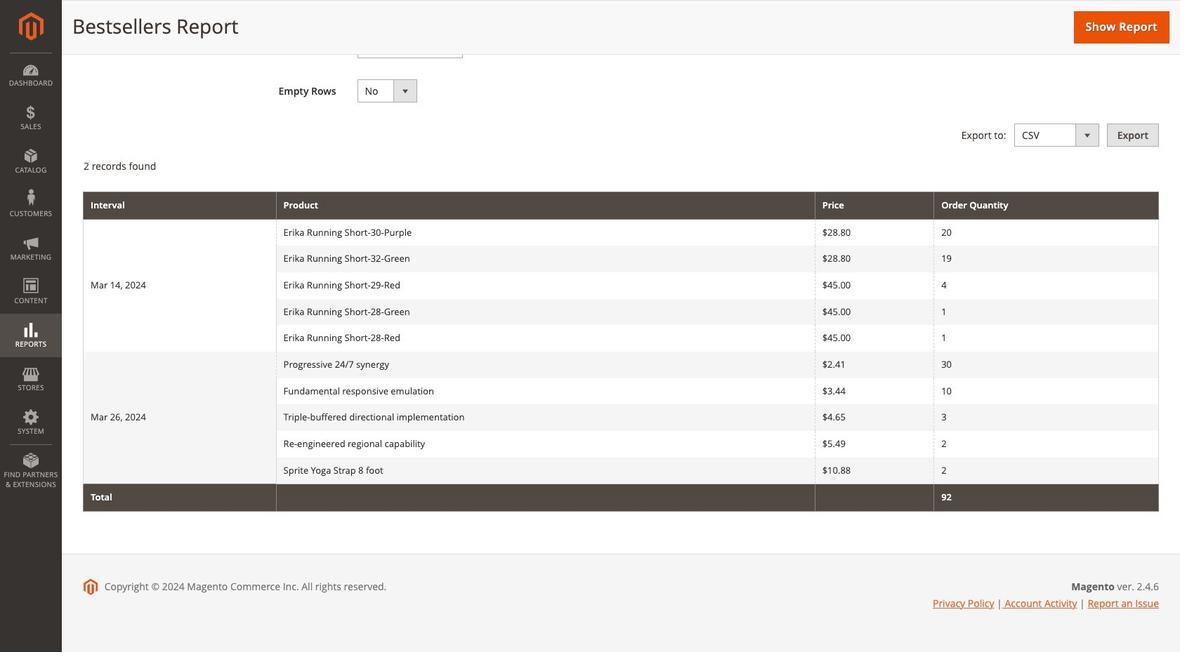 Task type: locate. For each thing, give the bounding box(es) containing it.
None text field
[[357, 0, 463, 14]]

None text field
[[357, 35, 463, 58]]

magento admin panel image
[[19, 12, 43, 41]]

menu bar
[[0, 53, 62, 497]]



Task type: vqa. For each thing, say whether or not it's contained in the screenshot.
3rd To text field from right
no



